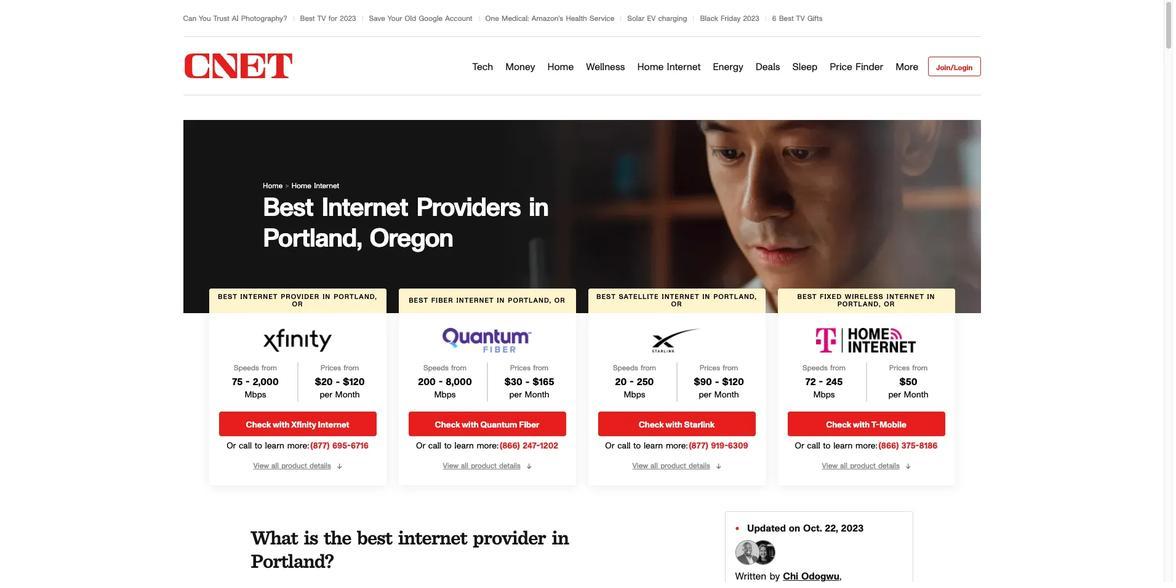 Task type: vqa. For each thing, say whether or not it's contained in the screenshot.
Best in Best internet provider in Portland, OR
yes



Task type: describe. For each thing, give the bounding box(es) containing it.
ai
[[232, 15, 239, 22]]

per inside prices from $50 per month
[[888, 391, 901, 400]]

one
[[485, 15, 499, 22]]

all for 8,000
[[461, 462, 468, 470]]

$20
[[315, 378, 333, 387]]

more: for 245
[[856, 442, 877, 451]]

best
[[357, 526, 392, 550]]

product for 20 - 250
[[660, 462, 686, 470]]

prices for $30
[[510, 365, 531, 372]]

chi
[[783, 572, 798, 582]]

1 horizontal spatial 2023
[[743, 15, 759, 22]]

to for 8,000
[[444, 442, 452, 451]]

2,000
[[253, 378, 279, 387]]

deals
[[756, 62, 780, 72]]

one medical: amazon's health service link
[[485, 15, 614, 22]]

internet inside the what is the best internet provider in portland?
[[398, 526, 467, 550]]

fiber
[[519, 421, 539, 430]]

per for $20
[[320, 391, 332, 400]]

or call to learn more: (877) 695-6716
[[227, 442, 369, 451]]

- for $20
[[336, 378, 340, 387]]

price finder
[[830, 62, 883, 72]]

- for 72
[[819, 378, 823, 387]]

or for $20 - $120
[[292, 301, 303, 308]]

$50
[[899, 378, 917, 387]]

you
[[199, 15, 211, 22]]

black friday 2023 link
[[700, 15, 759, 22]]

friday
[[721, 15, 741, 22]]

internet inside button
[[318, 421, 349, 430]]

6
[[772, 15, 776, 22]]

check with quantum fiber
[[435, 421, 539, 430]]

6 best tv gifts link
[[772, 15, 823, 22]]

quantum
[[480, 421, 517, 430]]

to for 250
[[633, 442, 641, 451]]

72
[[806, 378, 816, 387]]

245
[[826, 378, 843, 387]]

check with starlink button
[[598, 412, 756, 438]]

oct.
[[803, 524, 822, 534]]

from for 75 - 2,000
[[262, 365, 277, 372]]

learn for 250
[[644, 442, 663, 451]]

with for 20 - 250
[[666, 421, 682, 430]]

can
[[183, 15, 196, 22]]

energy
[[713, 62, 743, 72]]

cnet image
[[183, 54, 293, 78]]

satellite
[[619, 294, 659, 301]]

20
[[615, 378, 627, 387]]

375-
[[902, 442, 919, 451]]

medical:
[[502, 15, 529, 22]]

or for 200 - 8,000
[[416, 442, 425, 451]]

starlink
[[684, 421, 715, 430]]

wellness
[[586, 62, 625, 72]]

speeds from 20 - 250 mbps
[[613, 365, 656, 400]]

prices for $20
[[321, 365, 341, 372]]

per for $90
[[699, 391, 711, 400]]

product for 72 - 245
[[850, 462, 876, 470]]

fixed
[[820, 294, 842, 301]]

updated on oct. 22, 2023
[[744, 524, 864, 534]]

solar
[[627, 15, 644, 22]]

best fixed wireless internet in portland, or
[[797, 294, 935, 308]]

provider inside the what is the best internet provider in portland?
[[473, 526, 546, 550]]

home link
[[263, 182, 283, 190]]

more
[[896, 62, 918, 72]]

old
[[405, 15, 416, 22]]

6716
[[351, 442, 369, 451]]

with for 75 - 2,000
[[273, 421, 290, 430]]

prices for $90
[[700, 365, 720, 372]]

or for $90 - $120
[[671, 301, 682, 308]]

best internet providers in portland, oregon
[[263, 196, 548, 252]]

(877) for $20
[[310, 442, 330, 451]]

speeds for 20
[[613, 365, 638, 372]]

75
[[232, 378, 243, 387]]

join/login
[[936, 64, 973, 71]]

check with t-mobile
[[826, 421, 907, 430]]

from for $20 - $120
[[344, 365, 359, 372]]

prices for $50
[[889, 365, 910, 372]]

written by chi odogwu ,
[[735, 572, 845, 582]]

details for $20
[[310, 462, 331, 470]]

call for 72
[[807, 442, 820, 451]]

month for $30
[[525, 391, 549, 400]]

$90
[[694, 378, 712, 387]]

1 tv from the left
[[317, 15, 326, 22]]

247-
[[523, 442, 540, 451]]

$120 for $20 - $120
[[343, 378, 365, 387]]

or call to learn more: (877) 919-6309
[[605, 442, 748, 451]]

save
[[369, 15, 385, 22]]

best for best tv for 2023
[[300, 15, 315, 22]]

all for 245
[[840, 462, 847, 470]]

solar ev charging
[[627, 15, 687, 22]]

call for 20
[[617, 442, 630, 451]]

2 horizontal spatial 2023
[[841, 524, 864, 534]]

sleep
[[793, 62, 818, 72]]

prices from $90 - $120 per month
[[694, 365, 744, 400]]

portland, inside best fixed wireless internet in portland, or
[[838, 301, 881, 308]]

fiber
[[431, 298, 453, 304]]

all for 2,000
[[271, 462, 279, 470]]

(877) for $90
[[689, 442, 708, 451]]

speeds from 200 - 8,000 mbps
[[418, 365, 472, 400]]

product for 200 - 8,000
[[471, 462, 497, 470]]

from for $30 - $165
[[533, 365, 548, 372]]

learn for 245
[[833, 442, 853, 451]]

695-
[[332, 442, 351, 451]]

prices from $50 per month
[[888, 365, 928, 400]]

check with starlink
[[639, 421, 715, 430]]

money
[[505, 62, 535, 72]]

in for best internet providers in portland, oregon
[[529, 196, 548, 222]]

check for 250
[[639, 421, 664, 430]]

view all product details for 20 - 250
[[632, 462, 710, 470]]

save your old google account
[[369, 15, 472, 22]]

portland, for best internet providers in portland, oregon
[[263, 226, 361, 252]]

xfinity
[[291, 421, 316, 430]]

best satellite internet in portland, or
[[596, 294, 757, 308]]

speeds from 75 - 2,000 mbps
[[232, 365, 279, 400]]

more: for 8,000
[[477, 442, 499, 451]]

22,
[[825, 524, 838, 534]]

is
[[304, 526, 318, 550]]

more: for 250
[[666, 442, 688, 451]]

200
[[418, 378, 436, 387]]

home right money
[[547, 62, 574, 72]]

portland, for best satellite internet in portland, or
[[713, 294, 757, 301]]

to for 2,000
[[255, 442, 262, 451]]

tech
[[472, 62, 493, 72]]

trust
[[213, 15, 229, 22]]

details for $90
[[689, 462, 710, 470]]

best for best internet providers in portland, oregon
[[263, 196, 313, 222]]

internet inside best internet providers in portland, oregon
[[322, 196, 408, 222]]

portland?
[[251, 549, 334, 573]]

on
[[789, 524, 800, 534]]

details for $30
[[499, 462, 521, 470]]

or call to learn more: (866) 247-1202
[[416, 442, 558, 451]]

month inside prices from $50 per month
[[904, 391, 928, 400]]

view all product details for 72 - 245
[[822, 462, 900, 470]]

black
[[700, 15, 718, 22]]

wireless
[[845, 294, 884, 301]]

speeds for 72
[[803, 365, 828, 372]]

headshot of writer hallie seltzer image
[[751, 541, 775, 565]]

solar ev charging link
[[627, 15, 687, 22]]

check with t-mobile button
[[788, 412, 945, 438]]

view for 2,000
[[253, 462, 269, 470]]

internet left energy
[[667, 62, 701, 72]]



Task type: locate. For each thing, give the bounding box(es) containing it.
to down check with quantum fiber
[[444, 442, 452, 451]]

tv left gifts
[[796, 15, 805, 22]]

3 learn from the left
[[644, 442, 663, 451]]

more: down check with t-mobile
[[856, 442, 877, 451]]

internet right home link in the top left of the page
[[314, 182, 339, 190]]

- for $90
[[715, 378, 719, 387]]

call down check with xfinity internet
[[239, 442, 252, 451]]

3 month from the left
[[714, 391, 739, 400]]

month inside prices from $30 - $165 per month
[[525, 391, 549, 400]]

4 view all product details from the left
[[822, 462, 900, 470]]

call for 75
[[239, 442, 252, 451]]

all for 250
[[651, 462, 658, 470]]

3 with from the left
[[666, 421, 682, 430]]

learn down check with t-mobile
[[833, 442, 853, 451]]

1 horizontal spatial (877)
[[689, 442, 708, 451]]

3 or from the left
[[605, 442, 615, 451]]

call down check with quantum fiber
[[428, 442, 441, 451]]

internet inside best fixed wireless internet in portland, or
[[887, 294, 924, 301]]

per inside prices from $30 - $165 per month
[[509, 391, 522, 400]]

written
[[735, 572, 766, 582]]

view all product details down or call to learn more: (866) 247-1202
[[443, 462, 521, 470]]

the
[[324, 526, 351, 550]]

3 view all product details from the left
[[632, 462, 710, 470]]

1 product from the left
[[281, 462, 307, 470]]

7 from from the left
[[830, 365, 846, 372]]

all down or call to learn more: (877) 695-6716
[[271, 462, 279, 470]]

oregon
[[370, 226, 453, 252]]

1 view from the left
[[253, 462, 269, 470]]

month up starlink
[[714, 391, 739, 400]]

4 mbps from the left
[[813, 391, 835, 400]]

speeds up 20
[[613, 365, 638, 372]]

month up 695-
[[335, 391, 360, 400]]

4 view all product details link from the left
[[822, 461, 900, 471]]

from for 20 - 250
[[641, 365, 656, 372]]

details for $50
[[878, 462, 900, 470]]

2 or from the left
[[416, 442, 425, 451]]

home right wellness
[[637, 62, 664, 72]]

3 from from the left
[[451, 365, 466, 372]]

best tv for 2023
[[300, 15, 356, 22]]

learn down check with quantum fiber
[[455, 442, 474, 451]]

1 with from the left
[[273, 421, 290, 430]]

internet inside best internet provider in portland, or
[[240, 294, 278, 301]]

2 speeds from the left
[[424, 365, 449, 372]]

speeds inside the speeds from 200 - 8,000 mbps
[[424, 365, 449, 372]]

,
[[839, 572, 841, 582]]

3 details from the left
[[689, 462, 710, 470]]

(866) for per
[[879, 442, 899, 451]]

view all product details link down or call to learn more: (866) 247-1202
[[443, 461, 521, 471]]

month inside the prices from $90 - $120 per month
[[714, 391, 739, 400]]

from inside prices from $30 - $165 per month
[[533, 365, 548, 372]]

more:
[[287, 442, 309, 451], [477, 442, 499, 451], [666, 442, 688, 451], [856, 442, 877, 451]]

view all product details down or call to learn more: (866) 375-8186
[[822, 462, 900, 470]]

1 horizontal spatial provider
[[473, 526, 546, 550]]

mbps for 250
[[624, 391, 645, 400]]

best tv for 2023 link
[[300, 15, 356, 22]]

5 - from the left
[[630, 378, 634, 387]]

product
[[281, 462, 307, 470], [471, 462, 497, 470], [660, 462, 686, 470], [850, 462, 876, 470]]

per down '$30'
[[509, 391, 522, 400]]

from inside the prices from $90 - $120 per month
[[723, 365, 738, 372]]

3 mbps from the left
[[624, 391, 645, 400]]

portland, inside best internet provider in portland, or
[[334, 294, 377, 301]]

1 per from the left
[[320, 391, 332, 400]]

2 view from the left
[[443, 462, 458, 470]]

1 view all product details from the left
[[253, 462, 331, 470]]

internet
[[667, 62, 701, 72], [314, 182, 339, 190], [322, 196, 408, 222], [318, 421, 349, 430]]

4 month from the left
[[904, 391, 928, 400]]

with for 72 - 245
[[853, 421, 870, 430]]

check with xfinity internet button
[[219, 412, 376, 438]]

details down or call to learn more: (877) 919-6309
[[689, 462, 710, 470]]

per down $20
[[320, 391, 332, 400]]

to down check with t-mobile
[[823, 442, 831, 451]]

1 mbps from the left
[[245, 391, 266, 400]]

speeds up 75
[[234, 365, 259, 372]]

in inside best internet providers in portland, oregon
[[529, 196, 548, 222]]

home internet down charging
[[637, 62, 701, 72]]

charging
[[658, 15, 687, 22]]

4 call from the left
[[807, 442, 820, 451]]

6 from from the left
[[723, 365, 738, 372]]

- right 200
[[439, 378, 443, 387]]

view down or call to learn more: (866) 375-8186
[[822, 462, 838, 470]]

all down or call to learn more: (877) 919-6309
[[651, 462, 658, 470]]

4 to from the left
[[823, 442, 831, 451]]

- inside the speeds from 200 - 8,000 mbps
[[439, 378, 443, 387]]

product down or call to learn more: (877) 919-6309
[[660, 462, 686, 470]]

3 more: from the left
[[666, 442, 688, 451]]

4 with from the left
[[853, 421, 870, 430]]

in inside best internet provider in portland, or
[[323, 294, 331, 301]]

portland,
[[263, 226, 361, 252], [334, 294, 377, 301], [713, 294, 757, 301], [508, 298, 551, 304], [838, 301, 881, 308]]

all down or call to learn more: (866) 375-8186
[[840, 462, 847, 470]]

in inside best fixed wireless internet in portland, or
[[927, 294, 935, 301]]

best inside best internet providers in portland, oregon
[[263, 196, 313, 222]]

call for 200
[[428, 442, 441, 451]]

view down or call to learn more: (877) 919-6309
[[632, 462, 648, 470]]

$120 right the $90
[[722, 378, 744, 387]]

portland, for best internet provider in portland, or
[[334, 294, 377, 301]]

mbps down 8,000
[[434, 391, 456, 400]]

odogwu
[[801, 572, 839, 582]]

best fiber internet in portland, or
[[409, 298, 566, 304]]

- right 75
[[246, 378, 250, 387]]

check down the speeds from 200 - 8,000 mbps
[[435, 421, 460, 430]]

$120 inside prices from $20 - $120 per month
[[343, 378, 365, 387]]

6 best tv gifts
[[772, 15, 823, 22]]

7 - from the left
[[819, 378, 823, 387]]

best inside best internet provider in portland, or
[[218, 294, 237, 301]]

prices
[[321, 365, 341, 372], [510, 365, 531, 372], [700, 365, 720, 372], [889, 365, 910, 372]]

home right home link in the top left of the page
[[292, 182, 311, 190]]

2023
[[340, 15, 356, 22], [743, 15, 759, 22], [841, 524, 864, 534]]

- inside prices from $30 - $165 per month
[[525, 378, 530, 387]]

2 all from the left
[[461, 462, 468, 470]]

month for $20
[[335, 391, 360, 400]]

1 or from the left
[[227, 442, 236, 451]]

product down or call to learn more: (866) 247-1202
[[471, 462, 497, 470]]

5 from from the left
[[641, 365, 656, 372]]

more: down check with xfinity internet
[[287, 442, 309, 451]]

per for $30
[[509, 391, 522, 400]]

3 to from the left
[[633, 442, 641, 451]]

prices up the $90
[[700, 365, 720, 372]]

2023 right 22,
[[841, 524, 864, 534]]

or inside best internet provider in portland, or
[[292, 301, 303, 308]]

call down check with starlink button on the right of page
[[617, 442, 630, 451]]

4 check from the left
[[826, 421, 851, 430]]

view all product details link down or call to learn more: (877) 695-6716
[[253, 461, 331, 471]]

8,000
[[446, 378, 472, 387]]

2 check from the left
[[435, 421, 460, 430]]

per down the $90
[[699, 391, 711, 400]]

check for 2,000
[[246, 421, 271, 430]]

call down the check with t-mobile button
[[807, 442, 820, 451]]

prices inside prices from $50 per month
[[889, 365, 910, 372]]

3 view from the left
[[632, 462, 648, 470]]

from inside the speeds from 20 - 250 mbps
[[641, 365, 656, 372]]

from inside prices from $50 per month
[[912, 365, 928, 372]]

3 - from the left
[[439, 378, 443, 387]]

all
[[271, 462, 279, 470], [461, 462, 468, 470], [651, 462, 658, 470], [840, 462, 847, 470]]

- right 72
[[819, 378, 823, 387]]

$120
[[343, 378, 365, 387], [722, 378, 744, 387]]

4 learn from the left
[[833, 442, 853, 451]]

2 mbps from the left
[[434, 391, 456, 400]]

or inside 'best satellite internet in portland, or'
[[671, 301, 682, 308]]

internet up 695-
[[318, 421, 349, 430]]

4 - from the left
[[525, 378, 530, 387]]

2 product from the left
[[471, 462, 497, 470]]

1 month from the left
[[335, 391, 360, 400]]

1 view all product details link from the left
[[253, 461, 331, 471]]

3 call from the left
[[617, 442, 630, 451]]

best for best fixed wireless internet in portland, or
[[797, 294, 817, 301]]

mbps inside speeds from 75 - 2,000 mbps
[[245, 391, 266, 400]]

2 more: from the left
[[477, 442, 499, 451]]

or for 72 - 245
[[795, 442, 804, 451]]

in inside the what is the best internet provider in portland?
[[552, 526, 569, 550]]

3 all from the left
[[651, 462, 658, 470]]

3 speeds from the left
[[613, 365, 638, 372]]

- for 75
[[246, 378, 250, 387]]

best for best fiber internet in portland, or
[[409, 298, 428, 304]]

save your old google account link
[[369, 15, 472, 22]]

learn for 8,000
[[455, 442, 474, 451]]

2 per from the left
[[509, 391, 522, 400]]

details down or call to learn more: (866) 247-1202
[[499, 462, 521, 470]]

- inside speeds from 72 - 245 mbps
[[819, 378, 823, 387]]

3 view all product details link from the left
[[632, 461, 710, 471]]

1202
[[540, 442, 558, 451]]

$120 inside the prices from $90 - $120 per month
[[722, 378, 744, 387]]

from
[[262, 365, 277, 372], [344, 365, 359, 372], [451, 365, 466, 372], [533, 365, 548, 372], [641, 365, 656, 372], [723, 365, 738, 372], [830, 365, 846, 372], [912, 365, 928, 372]]

1 horizontal spatial $120
[[722, 378, 744, 387]]

prices up '$30'
[[510, 365, 531, 372]]

portland, inside 'best satellite internet in portland, or'
[[713, 294, 757, 301]]

check for 245
[[826, 421, 851, 430]]

more: for 2,000
[[287, 442, 309, 451]]

view all product details link for 250
[[632, 461, 710, 471]]

from inside the speeds from 200 - 8,000 mbps
[[451, 365, 466, 372]]

internet inside 'best satellite internet in portland, or'
[[662, 294, 699, 301]]

details
[[310, 462, 331, 470], [499, 462, 521, 470], [689, 462, 710, 470], [878, 462, 900, 470]]

(866) left 247-
[[500, 442, 520, 451]]

speeds up 200
[[424, 365, 449, 372]]

best inside 'best satellite internet in portland, or'
[[596, 294, 616, 301]]

best for best satellite internet in portland, or
[[596, 294, 616, 301]]

service
[[590, 15, 614, 22]]

speeds for 75
[[234, 365, 259, 372]]

prices inside prices from $20 - $120 per month
[[321, 365, 341, 372]]

finder
[[855, 62, 883, 72]]

mbps for 8,000
[[434, 391, 456, 400]]

(877)
[[310, 442, 330, 451], [689, 442, 708, 451]]

or for 20 - 250
[[605, 442, 615, 451]]

view all product details for 200 - 8,000
[[443, 462, 521, 470]]

$120 for $90 - $120
[[722, 378, 744, 387]]

0 horizontal spatial 2023
[[340, 15, 356, 22]]

trending element
[[183, 0, 981, 37]]

speeds inside speeds from 75 - 2,000 mbps
[[234, 365, 259, 372]]

- right '$30'
[[525, 378, 530, 387]]

4 prices from the left
[[889, 365, 910, 372]]

2 (866) from the left
[[879, 442, 899, 451]]

with up or call to learn more: (866) 247-1202
[[462, 421, 479, 430]]

2 learn from the left
[[455, 442, 474, 451]]

view all product details down or call to learn more: (877) 695-6716
[[253, 462, 331, 470]]

in for best satellite internet in portland, or
[[702, 294, 710, 301]]

- inside speeds from 75 - 2,000 mbps
[[246, 378, 250, 387]]

to down check with xfinity internet
[[255, 442, 262, 451]]

0 horizontal spatial $120
[[343, 378, 365, 387]]

2 month from the left
[[525, 391, 549, 400]]

view down or call to learn more: (877) 695-6716
[[253, 462, 269, 470]]

- right 20
[[630, 378, 634, 387]]

home internet right home link in the top left of the page
[[292, 182, 339, 190]]

2 tv from the left
[[796, 15, 805, 22]]

speeds up 72
[[803, 365, 828, 372]]

to down check with starlink
[[633, 442, 641, 451]]

view for 245
[[822, 462, 838, 470]]

best internet provider in portland, or
[[218, 294, 377, 308]]

3 prices from the left
[[700, 365, 720, 372]]

with
[[273, 421, 290, 430], [462, 421, 479, 430], [666, 421, 682, 430], [853, 421, 870, 430]]

919-
[[711, 442, 728, 451]]

check down speeds from 75 - 2,000 mbps
[[246, 421, 271, 430]]

(877) left 919-
[[689, 442, 708, 451]]

check for 8,000
[[435, 421, 460, 430]]

per inside the prices from $90 - $120 per month
[[699, 391, 711, 400]]

amazon's
[[532, 15, 563, 22]]

from for $90 - $120
[[723, 365, 738, 372]]

learn for 2,000
[[265, 442, 284, 451]]

1 to from the left
[[255, 442, 262, 451]]

250
[[637, 378, 654, 387]]

with for 200 - 8,000
[[462, 421, 479, 430]]

month inside prices from $20 - $120 per month
[[335, 391, 360, 400]]

prices inside the prices from $90 - $120 per month
[[700, 365, 720, 372]]

or for $30 - $165
[[554, 298, 566, 304]]

black friday 2023
[[700, 15, 759, 22]]

8 from from the left
[[912, 365, 928, 372]]

6 - from the left
[[715, 378, 719, 387]]

4 from from the left
[[533, 365, 548, 372]]

what
[[251, 526, 298, 550]]

1 horizontal spatial (866)
[[879, 442, 899, 451]]

price
[[830, 62, 852, 72]]

-
[[246, 378, 250, 387], [336, 378, 340, 387], [439, 378, 443, 387], [525, 378, 530, 387], [630, 378, 634, 387], [715, 378, 719, 387], [819, 378, 823, 387]]

with left xfinity
[[273, 421, 290, 430]]

best for best internet provider in portland, or
[[218, 294, 237, 301]]

home left home internet link
[[263, 182, 283, 190]]

tv left for
[[317, 15, 326, 22]]

view all product details link for 2,000
[[253, 461, 331, 471]]

check up or call to learn more: (877) 919-6309
[[639, 421, 664, 430]]

1 (877) from the left
[[310, 442, 330, 451]]

1 horizontal spatial tv
[[796, 15, 805, 22]]

in
[[529, 196, 548, 222], [323, 294, 331, 301], [702, 294, 710, 301], [927, 294, 935, 301], [497, 298, 505, 304], [552, 526, 569, 550]]

speeds inside speeds from 72 - 245 mbps
[[803, 365, 828, 372]]

- inside the prices from $90 - $120 per month
[[715, 378, 719, 387]]

in for best fiber internet in portland, or
[[497, 298, 505, 304]]

provider
[[281, 294, 320, 301], [473, 526, 546, 550]]

$165
[[533, 378, 554, 387]]

internet
[[240, 294, 278, 301], [662, 294, 699, 301], [887, 294, 924, 301], [457, 298, 494, 304], [398, 526, 467, 550]]

1 all from the left
[[271, 462, 279, 470]]

month down "$165"
[[525, 391, 549, 400]]

2 call from the left
[[428, 442, 441, 451]]

more: down check with quantum fiber
[[477, 442, 499, 451]]

home internet
[[637, 62, 701, 72], [292, 182, 339, 190]]

1 prices from the left
[[321, 365, 341, 372]]

tv
[[317, 15, 326, 22], [796, 15, 805, 22]]

per inside prices from $20 - $120 per month
[[320, 391, 332, 400]]

or
[[227, 442, 236, 451], [416, 442, 425, 451], [605, 442, 615, 451], [795, 442, 804, 451]]

1 call from the left
[[239, 442, 252, 451]]

1 - from the left
[[246, 378, 250, 387]]

health
[[566, 15, 587, 22]]

4 all from the left
[[840, 462, 847, 470]]

details down or call to learn more: (877) 695-6716
[[310, 462, 331, 470]]

- for 20
[[630, 378, 634, 387]]

- inside prices from $20 - $120 per month
[[336, 378, 340, 387]]

2 to from the left
[[444, 442, 452, 451]]

mbps for 245
[[813, 391, 835, 400]]

all down or call to learn more: (866) 247-1202
[[461, 462, 468, 470]]

view all product details for 75 - 2,000
[[253, 462, 331, 470]]

1 learn from the left
[[265, 442, 284, 451]]

product down or call to learn more: (866) 375-8186
[[850, 462, 876, 470]]

- for $30
[[525, 378, 530, 387]]

portland, for best fiber internet in portland, or
[[508, 298, 551, 304]]

from for 72 - 245
[[830, 365, 846, 372]]

2 - from the left
[[336, 378, 340, 387]]

6309
[[728, 442, 748, 451]]

mbps down 2,000
[[245, 391, 266, 400]]

or inside best fixed wireless internet in portland, or
[[884, 301, 895, 308]]

prices up $50
[[889, 365, 910, 372]]

0 vertical spatial provider
[[281, 294, 320, 301]]

from for 200 - 8,000
[[451, 365, 466, 372]]

1 (866) from the left
[[500, 442, 520, 451]]

(877) left 695-
[[310, 442, 330, 451]]

mbps down the 245
[[813, 391, 835, 400]]

in for best internet provider in portland, or
[[323, 294, 331, 301]]

view all product details link for 8,000
[[443, 461, 521, 471]]

best inside best fixed wireless internet in portland, or
[[797, 294, 817, 301]]

4 details from the left
[[878, 462, 900, 470]]

can you trust ai photography? link
[[183, 15, 287, 22]]

2 view all product details link from the left
[[443, 461, 521, 471]]

mbps
[[245, 391, 266, 400], [434, 391, 456, 400], [624, 391, 645, 400], [813, 391, 835, 400]]

$30
[[504, 378, 523, 387]]

from inside prices from $20 - $120 per month
[[344, 365, 359, 372]]

1 horizontal spatial home internet
[[637, 62, 701, 72]]

internet down home internet link
[[322, 196, 408, 222]]

prices inside prices from $30 - $165 per month
[[510, 365, 531, 372]]

0 horizontal spatial provider
[[281, 294, 320, 301]]

view for 250
[[632, 462, 648, 470]]

0 horizontal spatial home internet
[[292, 182, 339, 190]]

with up or call to learn more: (877) 919-6309
[[666, 421, 682, 430]]

4 view from the left
[[822, 462, 838, 470]]

2 $120 from the left
[[722, 378, 744, 387]]

photography?
[[241, 15, 287, 22]]

3 product from the left
[[660, 462, 686, 470]]

your
[[388, 15, 402, 22]]

month down $50
[[904, 391, 928, 400]]

1 from from the left
[[262, 365, 277, 372]]

per down $50
[[888, 391, 901, 400]]

mbps for 2,000
[[245, 391, 266, 400]]

or for 75 - 2,000
[[227, 442, 236, 451]]

1 check from the left
[[246, 421, 271, 430]]

home
[[547, 62, 574, 72], [637, 62, 664, 72], [263, 182, 283, 190], [292, 182, 311, 190]]

speeds inside the speeds from 20 - 250 mbps
[[613, 365, 638, 372]]

4 more: from the left
[[856, 442, 877, 451]]

chi odogwu image
[[736, 541, 759, 565]]

0 vertical spatial home internet
[[637, 62, 701, 72]]

view all product details link down or call to learn more: (877) 919-6309
[[632, 461, 710, 471]]

$120 right $20
[[343, 378, 365, 387]]

4 per from the left
[[888, 391, 901, 400]]

learn down check with xfinity internet
[[265, 442, 284, 451]]

2023 right for
[[340, 15, 356, 22]]

4 product from the left
[[850, 462, 876, 470]]

gifts
[[807, 15, 823, 22]]

- inside the speeds from 20 - 250 mbps
[[630, 378, 634, 387]]

0 horizontal spatial (877)
[[310, 442, 330, 451]]

view
[[253, 462, 269, 470], [443, 462, 458, 470], [632, 462, 648, 470], [822, 462, 838, 470]]

view down or call to learn more: (866) 247-1202
[[443, 462, 458, 470]]

prices up $20
[[321, 365, 341, 372]]

3 check from the left
[[639, 421, 664, 430]]

2 from from the left
[[344, 365, 359, 372]]

view all product details link down or call to learn more: (866) 375-8186
[[822, 461, 900, 471]]

2 prices from the left
[[510, 365, 531, 372]]

- for 200
[[439, 378, 443, 387]]

from for $50
[[912, 365, 928, 372]]

speeds for 200
[[424, 365, 449, 372]]

1 vertical spatial home internet
[[292, 182, 339, 190]]

- right the $90
[[715, 378, 719, 387]]

- right $20
[[336, 378, 340, 387]]

in inside 'best satellite internet in portland, or'
[[702, 294, 710, 301]]

ev
[[647, 15, 656, 22]]

portland, inside best internet providers in portland, oregon
[[263, 226, 361, 252]]

learn
[[265, 442, 284, 451], [455, 442, 474, 451], [644, 442, 663, 451], [833, 442, 853, 451]]

1 speeds from the left
[[234, 365, 259, 372]]

provider inside best internet provider in portland, or
[[281, 294, 320, 301]]

view all product details down or call to learn more: (877) 919-6309
[[632, 462, 710, 470]]

month for $90
[[714, 391, 739, 400]]

from inside speeds from 72 - 245 mbps
[[830, 365, 846, 372]]

by
[[770, 572, 780, 582]]

product for 75 - 2,000
[[281, 462, 307, 470]]

4 speeds from the left
[[803, 365, 828, 372]]

2 with from the left
[[462, 421, 479, 430]]

from inside speeds from 75 - 2,000 mbps
[[262, 365, 277, 372]]

details down or call to learn more: (866) 375-8186
[[878, 462, 900, 470]]

check with xfinity internet
[[246, 421, 349, 430]]

view for 8,000
[[443, 462, 458, 470]]

1 details from the left
[[310, 462, 331, 470]]

1 more: from the left
[[287, 442, 309, 451]]

more: down check with starlink
[[666, 442, 688, 451]]

call
[[239, 442, 252, 451], [428, 442, 441, 451], [617, 442, 630, 451], [807, 442, 820, 451]]

one medical: amazon's health service
[[485, 15, 614, 22]]

mbps down the 250
[[624, 391, 645, 400]]

check with quantum fiber button
[[408, 412, 566, 438]]

product down or call to learn more: (877) 695-6716
[[281, 462, 307, 470]]

mbps inside the speeds from 20 - 250 mbps
[[624, 391, 645, 400]]

mbps inside the speeds from 200 - 8,000 mbps
[[434, 391, 456, 400]]

or call to learn more: (866) 375-8186
[[795, 442, 938, 451]]

to for 245
[[823, 442, 831, 451]]

0 horizontal spatial tv
[[317, 15, 326, 22]]

2 (877) from the left
[[689, 442, 708, 451]]

4 or from the left
[[795, 442, 804, 451]]

per
[[320, 391, 332, 400], [509, 391, 522, 400], [699, 391, 711, 400], [888, 391, 901, 400]]

account
[[445, 15, 472, 22]]

view all product details link for 245
[[822, 461, 900, 471]]

mbps inside speeds from 72 - 245 mbps
[[813, 391, 835, 400]]

prices from $30 - $165 per month
[[504, 365, 554, 400]]

what is the best internet provider in portland?
[[251, 526, 569, 573]]

check up or call to learn more: (866) 375-8186
[[826, 421, 851, 430]]

with left t-
[[853, 421, 870, 430]]

(866) for -
[[500, 442, 520, 451]]

2 details from the left
[[499, 462, 521, 470]]

1 vertical spatial provider
[[473, 526, 546, 550]]

0 horizontal spatial (866)
[[500, 442, 520, 451]]

learn down check with starlink
[[644, 442, 663, 451]]

3 per from the left
[[699, 391, 711, 400]]

2023 right "friday" at the top
[[743, 15, 759, 22]]

1 $120 from the left
[[343, 378, 365, 387]]

join/login button
[[928, 57, 981, 76]]

(866) down the mobile
[[879, 442, 899, 451]]

2 view all product details from the left
[[443, 462, 521, 470]]



